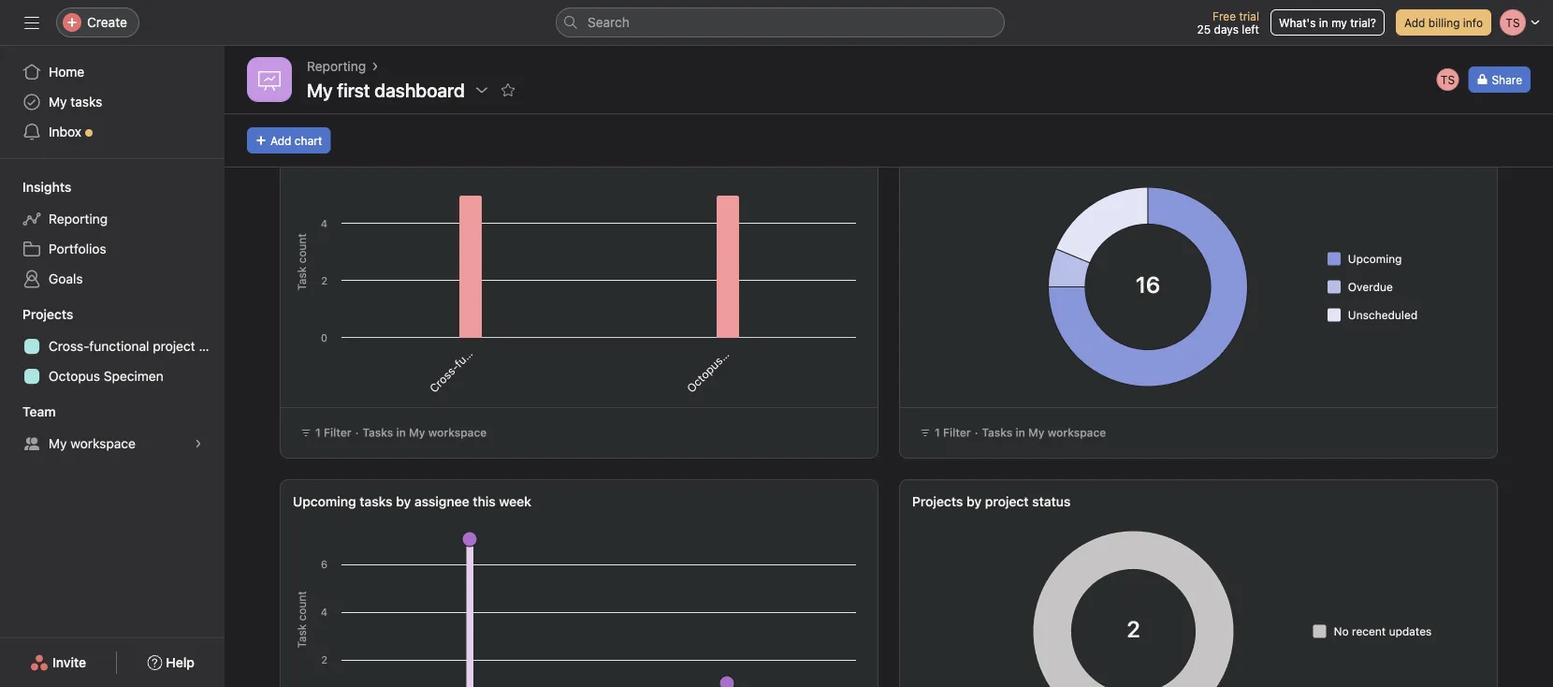 Task type: vqa. For each thing, say whether or not it's contained in the screenshot.
Add Rule
no



Task type: locate. For each thing, give the bounding box(es) containing it.
by left assignee
[[396, 494, 411, 509]]

filter
[[324, 426, 352, 439], [944, 426, 971, 439]]

invite
[[52, 655, 86, 670]]

billing
[[1429, 16, 1461, 29]]

1 horizontal spatial add
[[1405, 16, 1426, 29]]

upcoming
[[1349, 252, 1403, 265], [293, 494, 356, 509]]

cross-
[[49, 338, 89, 354]]

1 vertical spatial add
[[271, 134, 292, 147]]

octopus inside octopus specimen link
[[49, 368, 100, 384]]

workspace
[[429, 426, 487, 439], [1048, 426, 1107, 439], [71, 436, 136, 451]]

1 vertical spatial upcoming
[[293, 494, 356, 509]]

workspace for view chart icon
[[429, 426, 487, 439]]

cross-functional project plan link
[[11, 331, 224, 361]]

reporting up portfolios
[[49, 211, 108, 227]]

1 horizontal spatial in
[[1016, 426, 1026, 439]]

tasks up the projects by project status
[[982, 426, 1013, 439]]

global element
[[0, 46, 225, 158]]

1 horizontal spatial tasks
[[982, 426, 1013, 439]]

1 more actions image from the left
[[844, 154, 859, 169]]

octopus
[[685, 354, 726, 395], [49, 368, 100, 384]]

1 horizontal spatial workspace
[[429, 426, 487, 439]]

workspace up assignee
[[429, 426, 487, 439]]

reporting
[[307, 59, 366, 74], [49, 211, 108, 227]]

0 horizontal spatial tasks in my workspace
[[363, 426, 487, 439]]

0 vertical spatial add
[[1405, 16, 1426, 29]]

inbox
[[49, 124, 81, 139]]

view chart image
[[1412, 154, 1426, 169]]

my for my first dashboard
[[307, 79, 333, 101]]

0 horizontal spatial 1 filter
[[315, 426, 352, 439]]

add billing info button
[[1396, 9, 1492, 36]]

tasks in my workspace up the upcoming tasks by assignee this week at the left of page
[[363, 426, 487, 439]]

my for my workspace
[[49, 436, 67, 451]]

0 horizontal spatial add
[[271, 134, 292, 147]]

0 horizontal spatial tasks
[[363, 426, 393, 439]]

1 horizontal spatial upcoming
[[1349, 252, 1403, 265]]

1 horizontal spatial specimen
[[719, 315, 765, 361]]

add left 'billing'
[[1405, 16, 1426, 29]]

create
[[87, 15, 127, 30]]

0 horizontal spatial workspace
[[71, 436, 136, 451]]

my right report image
[[307, 79, 333, 101]]

2 tasks from the left
[[982, 426, 1013, 439]]

reporting link
[[307, 56, 366, 77], [11, 204, 213, 234]]

octopus specimen inside projects element
[[49, 368, 164, 384]]

in
[[1320, 16, 1329, 29], [396, 426, 406, 439], [1016, 426, 1026, 439]]

0 horizontal spatial octopus
[[49, 368, 100, 384]]

report image
[[258, 68, 281, 91]]

1 horizontal spatial more actions image
[[1464, 154, 1479, 169]]

reporting link up portfolios
[[11, 204, 213, 234]]

my inside global 'element'
[[49, 94, 67, 110]]

0 vertical spatial reporting link
[[307, 56, 366, 77]]

more actions image right edit chart image at the right top of the page
[[844, 154, 859, 169]]

share
[[1492, 73, 1523, 86]]

edit chart image
[[818, 154, 833, 169]]

1 by from the left
[[396, 494, 411, 509]]

my workspace
[[49, 436, 136, 451]]

1 horizontal spatial by
[[967, 494, 982, 509]]

tasks for view chart image
[[982, 426, 1013, 439]]

share button
[[1469, 66, 1531, 93]]

1 vertical spatial reporting link
[[11, 204, 213, 234]]

0 horizontal spatial in
[[396, 426, 406, 439]]

more actions image
[[844, 154, 859, 169], [1464, 154, 1479, 169]]

tasks in my workspace for view chart image
[[982, 426, 1107, 439]]

tasks for upcoming
[[360, 494, 393, 509]]

add left chart at the left top of the page
[[271, 134, 292, 147]]

reporting link up "my first dashboard"
[[307, 56, 366, 77]]

tasks down home
[[71, 94, 102, 110]]

1 1 filter from the left
[[315, 426, 352, 439]]

my
[[307, 79, 333, 101], [49, 94, 67, 110], [409, 426, 425, 439], [1029, 426, 1045, 439], [49, 436, 67, 451]]

projects
[[22, 307, 73, 322], [913, 494, 964, 509]]

in for view chart image
[[1016, 426, 1026, 439]]

1 vertical spatial specimen
[[104, 368, 164, 384]]

my workspace link
[[11, 429, 213, 459]]

reporting up "my first dashboard"
[[307, 59, 366, 74]]

2 1 filter from the left
[[935, 426, 971, 439]]

by left project status
[[967, 494, 982, 509]]

0 vertical spatial tasks
[[71, 94, 102, 110]]

0 vertical spatial specimen
[[719, 315, 765, 361]]

view chart image
[[792, 154, 807, 169]]

0 horizontal spatial tasks
[[71, 94, 102, 110]]

more actions image right edit chart icon at top
[[1464, 154, 1479, 169]]

help
[[166, 655, 195, 670]]

goals
[[49, 271, 83, 286]]

1 filter
[[315, 426, 352, 439], [935, 426, 971, 439]]

projects up "cross-" at the left
[[22, 307, 73, 322]]

0 horizontal spatial 1
[[315, 426, 321, 439]]

1 filter from the left
[[324, 426, 352, 439]]

projects inside dropdown button
[[22, 307, 73, 322]]

0 horizontal spatial more actions image
[[844, 154, 859, 169]]

2 horizontal spatial in
[[1320, 16, 1329, 29]]

1 horizontal spatial filter
[[944, 426, 971, 439]]

reporting inside "insights" element
[[49, 211, 108, 227]]

0 horizontal spatial filter
[[324, 426, 352, 439]]

my for my tasks
[[49, 94, 67, 110]]

1 vertical spatial projects
[[913, 494, 964, 509]]

what's in my trial?
[[1279, 16, 1377, 29]]

no recent updates
[[1334, 625, 1432, 638]]

projects element
[[0, 298, 225, 395]]

workspace for view chart image
[[1048, 426, 1107, 439]]

tasks inside global 'element'
[[71, 94, 102, 110]]

in up project status
[[1016, 426, 1026, 439]]

1 horizontal spatial reporting link
[[307, 56, 366, 77]]

1 vertical spatial tasks
[[360, 494, 393, 509]]

updates
[[1390, 625, 1432, 638]]

upcoming for upcoming tasks by assignee this week
[[293, 494, 356, 509]]

tasks in my workspace
[[363, 426, 487, 439], [982, 426, 1107, 439]]

specimen
[[719, 315, 765, 361], [104, 368, 164, 384]]

goals link
[[11, 264, 213, 294]]

workspace up project status
[[1048, 426, 1107, 439]]

in up the upcoming tasks by assignee this week at the left of page
[[396, 426, 406, 439]]

2 filter from the left
[[944, 426, 971, 439]]

1 vertical spatial reporting
[[49, 211, 108, 227]]

octopus specimen
[[685, 315, 765, 395], [49, 368, 164, 384]]

add
[[1405, 16, 1426, 29], [271, 134, 292, 147]]

0 horizontal spatial specimen
[[104, 368, 164, 384]]

add for add billing info
[[1405, 16, 1426, 29]]

recent
[[1353, 625, 1386, 638]]

octopus specimen link
[[11, 361, 213, 391]]

0 vertical spatial projects
[[22, 307, 73, 322]]

1 for view chart image
[[935, 426, 940, 439]]

tasks left assignee
[[360, 494, 393, 509]]

1 horizontal spatial projects
[[913, 494, 964, 509]]

0 vertical spatial upcoming
[[1349, 252, 1403, 265]]

0 horizontal spatial projects
[[22, 307, 73, 322]]

0 horizontal spatial by
[[396, 494, 411, 509]]

1
[[315, 426, 321, 439], [935, 426, 940, 439]]

0 horizontal spatial reporting
[[49, 211, 108, 227]]

project
[[153, 338, 195, 354]]

1 horizontal spatial reporting
[[307, 59, 366, 74]]

first dashboard
[[337, 79, 465, 101]]

2 horizontal spatial workspace
[[1048, 426, 1107, 439]]

tasks
[[71, 94, 102, 110], [360, 494, 393, 509]]

in left my
[[1320, 16, 1329, 29]]

1 horizontal spatial 1 filter
[[935, 426, 971, 439]]

home
[[49, 64, 84, 80]]

in inside button
[[1320, 16, 1329, 29]]

0 horizontal spatial upcoming
[[293, 494, 356, 509]]

unscheduled
[[1349, 308, 1418, 322]]

by
[[396, 494, 411, 509], [967, 494, 982, 509]]

my up inbox at the top of page
[[49, 94, 67, 110]]

1 horizontal spatial octopus
[[685, 354, 726, 395]]

0 horizontal spatial octopus specimen
[[49, 368, 164, 384]]

tasks in my workspace up project status
[[982, 426, 1107, 439]]

assignee
[[415, 494, 470, 509]]

workspace down octopus specimen link
[[71, 436, 136, 451]]

2 more actions image from the left
[[1464, 154, 1479, 169]]

2 1 from the left
[[935, 426, 940, 439]]

1 for view chart icon
[[315, 426, 321, 439]]

0 horizontal spatial reporting link
[[11, 204, 213, 234]]

my
[[1332, 16, 1348, 29]]

1 tasks in my workspace from the left
[[363, 426, 487, 439]]

2 tasks in my workspace from the left
[[982, 426, 1107, 439]]

free trial 25 days left
[[1198, 9, 1260, 36]]

tasks up the upcoming tasks by assignee this week at the left of page
[[363, 426, 393, 439]]

help button
[[135, 646, 207, 680]]

upcoming tasks by assignee this week
[[293, 494, 532, 509]]

my down the team
[[49, 436, 67, 451]]

1 tasks from the left
[[363, 426, 393, 439]]

info
[[1464, 16, 1484, 29]]

1 horizontal spatial 1
[[935, 426, 940, 439]]

1 horizontal spatial tasks in my workspace
[[982, 426, 1107, 439]]

projects left project status
[[913, 494, 964, 509]]

filter for view chart image
[[944, 426, 971, 439]]

my first dashboard
[[307, 79, 465, 101]]

tasks
[[363, 426, 393, 439], [982, 426, 1013, 439]]

edit chart image
[[1438, 154, 1453, 169]]

1 1 from the left
[[315, 426, 321, 439]]

more actions image for edit chart image at the right top of the page
[[844, 154, 859, 169]]

my inside teams element
[[49, 436, 67, 451]]

0 vertical spatial reporting
[[307, 59, 366, 74]]

1 horizontal spatial tasks
[[360, 494, 393, 509]]

insights
[[22, 179, 71, 195]]



Task type: describe. For each thing, give the bounding box(es) containing it.
tasks in my workspace for view chart icon
[[363, 426, 487, 439]]

1 filter for view chart icon
[[315, 426, 352, 439]]

filter for view chart icon
[[324, 426, 352, 439]]

ts button
[[1435, 66, 1462, 93]]

insights element
[[0, 170, 225, 298]]

what's
[[1279, 16, 1316, 29]]

add to starred image
[[501, 82, 516, 97]]

show options image
[[474, 82, 489, 97]]

search
[[588, 15, 630, 30]]

trial
[[1240, 9, 1260, 22]]

days
[[1215, 22, 1239, 36]]

specimen inside projects element
[[104, 368, 164, 384]]

add for add chart
[[271, 134, 292, 147]]

hide sidebar image
[[24, 15, 39, 30]]

trial?
[[1351, 16, 1377, 29]]

25
[[1198, 22, 1211, 36]]

free
[[1213, 9, 1236, 22]]

overdue
[[1349, 280, 1394, 293]]

teams element
[[0, 395, 225, 462]]

1 horizontal spatial octopus specimen
[[685, 315, 765, 395]]

project status
[[985, 494, 1071, 509]]

insights button
[[0, 178, 71, 197]]

portfolios link
[[11, 234, 213, 264]]

tasks for my
[[71, 94, 102, 110]]

invite button
[[18, 646, 98, 680]]

home link
[[11, 57, 213, 87]]

projects for projects by project status
[[913, 494, 964, 509]]

create button
[[56, 7, 139, 37]]

projects for projects
[[22, 307, 73, 322]]

workspace inside teams element
[[71, 436, 136, 451]]

add chart
[[271, 134, 322, 147]]

cross-functional project plan
[[49, 338, 224, 354]]

inbox link
[[11, 117, 213, 147]]

team button
[[0, 402, 56, 421]]

2 by from the left
[[967, 494, 982, 509]]

projects button
[[0, 305, 73, 324]]

my tasks link
[[11, 87, 213, 117]]

this week
[[473, 494, 532, 509]]

chart
[[295, 134, 322, 147]]

upcoming for upcoming
[[1349, 252, 1403, 265]]

no
[[1334, 625, 1349, 638]]

functional
[[89, 338, 149, 354]]

1 filter for view chart image
[[935, 426, 971, 439]]

in for view chart icon
[[396, 426, 406, 439]]

plan
[[199, 338, 224, 354]]

search button
[[556, 7, 1005, 37]]

my up the upcoming tasks by assignee this week at the left of page
[[409, 426, 425, 439]]

add chart button
[[247, 127, 331, 154]]

ts
[[1441, 73, 1456, 86]]

what's in my trial? button
[[1271, 9, 1385, 36]]

my tasks
[[49, 94, 102, 110]]

my up project status
[[1029, 426, 1045, 439]]

team
[[22, 404, 56, 419]]

projects by project status
[[913, 494, 1071, 509]]

left
[[1242, 22, 1260, 36]]

more actions image for edit chart icon at top
[[1464, 154, 1479, 169]]

add billing info
[[1405, 16, 1484, 29]]

see details, my workspace image
[[193, 438, 204, 449]]

tasks for view chart icon
[[363, 426, 393, 439]]

portfolios
[[49, 241, 106, 256]]

specimen inside octopus specimen
[[719, 315, 765, 361]]

search list box
[[556, 7, 1005, 37]]



